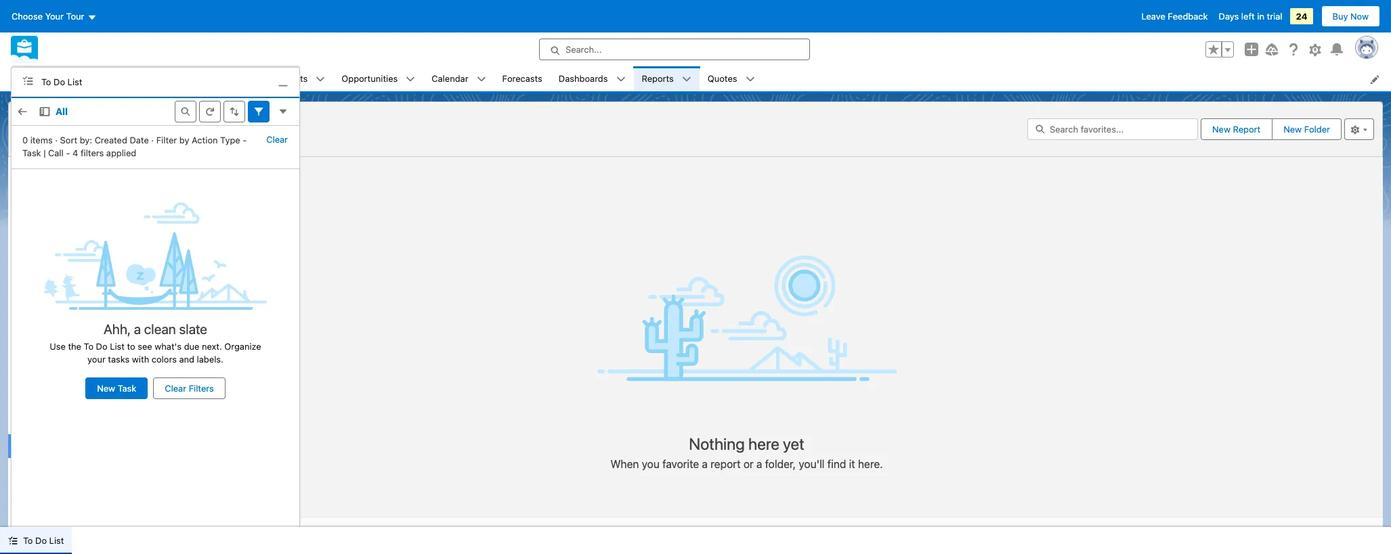 Task type: describe. For each thing, give the bounding box(es) containing it.
use
[[50, 341, 66, 352]]

public reports link
[[8, 254, 110, 279]]

dashboards
[[559, 73, 608, 84]]

colors
[[152, 355, 177, 365]]

quotes
[[708, 73, 737, 84]]

now
[[1351, 11, 1369, 22]]

all reports link
[[8, 279, 110, 305]]

created by me
[[30, 363, 90, 374]]

opportunities link
[[334, 66, 406, 91]]

choose your tour
[[12, 11, 84, 22]]

here.
[[858, 459, 883, 471]]

to do list button
[[0, 528, 72, 555]]

in
[[1258, 11, 1265, 22]]

ahh,
[[104, 322, 131, 337]]

new for new report
[[1213, 124, 1231, 135]]

and
[[179, 355, 194, 365]]

folder,
[[765, 459, 796, 471]]

type
[[220, 135, 240, 145]]

all folders
[[30, 338, 73, 349]]

text default image for calendar
[[477, 75, 486, 84]]

see
[[138, 341, 152, 352]]

dashboards link
[[551, 66, 616, 91]]

days left in trial
[[1219, 11, 1283, 22]]

1 vertical spatial -
[[66, 148, 70, 159]]

items inside reports all favorites 0 items
[[24, 139, 45, 149]]

dashboards list item
[[551, 66, 634, 91]]

1 horizontal spatial to
[[41, 76, 51, 87]]

clean
[[144, 322, 176, 337]]

0 horizontal spatial created
[[30, 363, 62, 374]]

buy now button
[[1321, 5, 1381, 27]]

reports inside public reports link
[[57, 261, 89, 272]]

reports all favorites 0 items
[[17, 106, 88, 149]]

private reports
[[30, 235, 93, 246]]

shared
[[30, 389, 59, 400]]

quotes link
[[700, 66, 746, 91]]

when
[[611, 459, 639, 471]]

forecasts link
[[494, 66, 551, 91]]

created by me link
[[8, 357, 110, 382]]

filters
[[81, 148, 104, 159]]

clear filters button
[[153, 378, 225, 400]]

1 horizontal spatial -
[[243, 135, 247, 145]]

reports down |
[[24, 162, 66, 172]]

text default image inside opportunities "list item"
[[406, 75, 416, 84]]

search... button
[[539, 39, 810, 60]]

you
[[642, 459, 660, 471]]

folders
[[42, 338, 73, 349]]

buy
[[1333, 11, 1349, 22]]

report
[[1233, 124, 1261, 135]]

1 vertical spatial with
[[61, 389, 78, 400]]

contacts link
[[263, 66, 316, 91]]

all folders link
[[8, 331, 110, 357]]

nothing
[[689, 435, 745, 454]]

all for all reports
[[30, 286, 40, 297]]

reports list item
[[634, 66, 700, 91]]

leave feedback
[[1142, 11, 1208, 22]]

me for shared with me
[[81, 389, 93, 400]]

filters
[[189, 383, 214, 394]]

leave
[[1142, 11, 1166, 22]]

new task
[[97, 383, 136, 394]]

opportunities list item
[[334, 66, 424, 91]]

24
[[1296, 11, 1308, 22]]

0 items · sort by: created date · filter by action type - task | call - 4 filters applied
[[22, 135, 247, 159]]

sales
[[46, 71, 75, 86]]

text default image inside the to do list button
[[8, 537, 18, 546]]

do inside button
[[35, 536, 47, 547]]

folder
[[1305, 124, 1331, 135]]

days
[[1219, 11, 1239, 22]]

by:
[[80, 135, 92, 145]]

find
[[828, 459, 846, 471]]

labels.
[[197, 355, 223, 365]]

new for new task
[[97, 383, 115, 394]]

new task button
[[86, 378, 148, 400]]

2 horizontal spatial a
[[757, 459, 762, 471]]

your
[[87, 355, 106, 365]]

to do list inside dialog
[[41, 76, 82, 87]]

all for all
[[56, 105, 68, 117]]

favorite
[[663, 459, 699, 471]]

clear filters
[[165, 383, 214, 394]]

Search favorites... text field
[[1028, 118, 1198, 140]]

contacts
[[271, 73, 308, 84]]

your
[[45, 11, 64, 22]]

by inside 0 items · sort by: created date · filter by action type - task | call - 4 filters applied
[[179, 135, 189, 145]]

items inside 0 items · sort by: created date · filter by action type - task | call - 4 filters applied
[[30, 135, 53, 145]]

task inside button
[[118, 383, 136, 394]]

all for all folders
[[30, 338, 40, 349]]

due
[[184, 341, 199, 352]]

text default image inside dashboards list item
[[616, 75, 626, 84]]

to do list inside button
[[23, 536, 64, 547]]

to inside button
[[23, 536, 33, 547]]



Task type: locate. For each thing, give the bounding box(es) containing it.
call
[[48, 148, 64, 159]]

new down your at the bottom left of page
[[97, 383, 115, 394]]

calendar list item
[[424, 66, 494, 91]]

1 vertical spatial to do list
[[23, 536, 64, 547]]

a up to
[[134, 322, 141, 337]]

text default image for reports
[[682, 75, 692, 84]]

0 left favorites
[[22, 135, 28, 145]]

2 horizontal spatial list
[[110, 341, 125, 352]]

new for new folder
[[1284, 124, 1302, 135]]

clear for clear filters
[[165, 383, 186, 394]]

clear button
[[266, 128, 289, 150]]

to do list dialog
[[11, 67, 300, 528]]

1 horizontal spatial 0
[[22, 135, 28, 145]]

0 horizontal spatial list
[[49, 536, 64, 547]]

all left all button in the left of the page
[[17, 119, 32, 135]]

reports link
[[634, 66, 682, 91]]

tasks
[[108, 355, 130, 365]]

choose your tour button
[[11, 5, 97, 27]]

to do list
[[41, 76, 82, 87], [23, 536, 64, 547]]

text default image down search... button
[[682, 75, 692, 84]]

search...
[[566, 44, 602, 55]]

slate
[[179, 322, 207, 337]]

0 horizontal spatial new
[[97, 383, 115, 394]]

1 horizontal spatial text default image
[[682, 75, 692, 84]]

all up favorites
[[56, 105, 68, 117]]

applied
[[106, 148, 136, 159]]

new left report
[[1213, 124, 1231, 135]]

filter
[[156, 135, 177, 145]]

new inside to do list dialog
[[97, 383, 115, 394]]

reports inside reports all favorites 0 items
[[17, 106, 49, 117]]

reports inside private reports link
[[61, 235, 93, 246]]

list inside the "ahh, a clean slate use the to do list to see what's due next. organize your tasks with colors and labels."
[[110, 341, 125, 352]]

it
[[849, 459, 855, 471]]

public
[[30, 261, 55, 272]]

with right shared
[[61, 389, 78, 400]]

0 vertical spatial to do list
[[41, 76, 82, 87]]

2 horizontal spatial do
[[96, 341, 107, 352]]

2 vertical spatial to
[[23, 536, 33, 547]]

2 horizontal spatial to
[[84, 341, 94, 352]]

2 text default image from the left
[[682, 75, 692, 84]]

0 horizontal spatial by
[[65, 363, 75, 374]]

to inside the "ahh, a clean slate use the to do list to see what's due next. organize your tasks with colors and labels."
[[84, 341, 94, 352]]

-
[[243, 135, 247, 145], [66, 148, 70, 159]]

all reports
[[30, 286, 75, 297]]

0 horizontal spatial to
[[23, 536, 33, 547]]

0 inside 0 items · sort by: created date · filter by action type - task | call - 4 filters applied
[[22, 135, 28, 145]]

you'll
[[799, 459, 825, 471]]

reports inside reports link
[[642, 73, 674, 84]]

items up |
[[30, 135, 53, 145]]

task left |
[[22, 148, 41, 159]]

clear left filters
[[165, 383, 186, 394]]

1 horizontal spatial ·
[[151, 135, 154, 145]]

reports up favorites
[[17, 106, 49, 117]]

new folder button
[[1272, 118, 1342, 140]]

me
[[77, 363, 90, 374], [81, 389, 93, 400]]

0 horizontal spatial clear
[[165, 383, 186, 394]]

1 vertical spatial task
[[118, 383, 136, 394]]

sort
[[60, 135, 77, 145]]

0 vertical spatial created
[[95, 135, 127, 145]]

reports down public reports link
[[42, 286, 75, 297]]

1 text default image from the left
[[477, 75, 486, 84]]

text default image
[[316, 75, 325, 84], [406, 75, 416, 84], [616, 75, 626, 84], [746, 75, 755, 84], [22, 75, 33, 86], [39, 106, 50, 117], [8, 537, 18, 546]]

me left new task
[[81, 389, 93, 400]]

list
[[92, 66, 1392, 91]]

1 vertical spatial created
[[30, 363, 62, 374]]

forecasts
[[502, 73, 543, 84]]

calendar link
[[424, 66, 477, 91]]

task inside 0 items · sort by: created date · filter by action type - task | call - 4 filters applied
[[22, 148, 41, 159]]

1 horizontal spatial clear
[[266, 134, 288, 145]]

0 horizontal spatial text default image
[[477, 75, 486, 84]]

2 horizontal spatial new
[[1284, 124, 1302, 135]]

·
[[55, 135, 58, 145], [151, 135, 154, 145]]

text default image inside all button
[[39, 106, 50, 117]]

by
[[179, 135, 189, 145], [65, 363, 75, 374]]

created inside 0 items · sort by: created date · filter by action type - task | call - 4 filters applied
[[95, 135, 127, 145]]

yet
[[783, 435, 805, 454]]

a
[[134, 322, 141, 337], [702, 459, 708, 471], [757, 459, 762, 471]]

1 vertical spatial list
[[110, 341, 125, 352]]

4
[[73, 148, 78, 159]]

all inside reports all favorites 0 items
[[17, 119, 32, 135]]

text default image inside contacts list item
[[316, 75, 325, 84]]

1 horizontal spatial do
[[54, 76, 65, 87]]

reports up public reports on the top
[[61, 235, 93, 246]]

clear right type
[[266, 134, 288, 145]]

reports down private reports
[[57, 261, 89, 272]]

0 vertical spatial -
[[243, 135, 247, 145]]

reports down search... button
[[642, 73, 674, 84]]

by down the
[[65, 363, 75, 374]]

1 vertical spatial clear
[[165, 383, 186, 394]]

1 vertical spatial to
[[84, 341, 94, 352]]

text default image right calendar
[[477, 75, 486, 84]]

a inside the "ahh, a clean slate use the to do list to see what's due next. organize your tasks with colors and labels."
[[134, 322, 141, 337]]

2 vertical spatial do
[[35, 536, 47, 547]]

0 horizontal spatial do
[[35, 536, 47, 547]]

tour
[[66, 11, 84, 22]]

1 horizontal spatial by
[[179, 135, 189, 145]]

0 vertical spatial task
[[22, 148, 41, 159]]

organize
[[225, 341, 261, 352]]

0 vertical spatial me
[[77, 363, 90, 374]]

created up applied
[[95, 135, 127, 145]]

here
[[749, 435, 780, 454]]

0 horizontal spatial ·
[[55, 135, 58, 145]]

do
[[54, 76, 65, 87], [96, 341, 107, 352], [35, 536, 47, 547]]

2 vertical spatial list
[[49, 536, 64, 547]]

new folder
[[1284, 124, 1331, 135]]

a right or
[[757, 459, 762, 471]]

· right date
[[151, 135, 154, 145]]

list inside button
[[49, 536, 64, 547]]

1 horizontal spatial task
[[118, 383, 136, 394]]

shared with me link
[[8, 382, 110, 408]]

group
[[1206, 41, 1234, 58]]

items
[[30, 135, 53, 145], [24, 139, 45, 149]]

with inside the "ahh, a clean slate use the to do list to see what's due next. organize your tasks with colors and labels."
[[132, 355, 149, 365]]

new report button
[[1202, 119, 1272, 139]]

private
[[30, 235, 58, 246]]

reports
[[642, 73, 674, 84], [17, 106, 49, 117], [24, 162, 66, 172], [61, 235, 93, 246], [57, 261, 89, 272], [42, 286, 75, 297]]

with down see
[[132, 355, 149, 365]]

2 · from the left
[[151, 135, 154, 145]]

clear for clear
[[266, 134, 288, 145]]

to
[[127, 341, 135, 352]]

list containing contacts
[[92, 66, 1392, 91]]

trial
[[1267, 11, 1283, 22]]

feedback
[[1168, 11, 1208, 22]]

favorites
[[35, 119, 88, 135]]

leave feedback link
[[1142, 11, 1208, 22]]

by right filter at top
[[179, 135, 189, 145]]

date
[[130, 135, 149, 145]]

the
[[68, 341, 81, 352]]

or
[[744, 459, 754, 471]]

1 horizontal spatial new
[[1213, 124, 1231, 135]]

|
[[43, 148, 46, 159]]

text default image inside reports list item
[[682, 75, 692, 84]]

0 vertical spatial by
[[179, 135, 189, 145]]

· left the sort
[[55, 135, 58, 145]]

list
[[67, 76, 82, 87], [110, 341, 125, 352], [49, 536, 64, 547]]

do inside the "ahh, a clean slate use the to do list to see what's due next. organize your tasks with colors and labels."
[[96, 341, 107, 352]]

1 · from the left
[[55, 135, 58, 145]]

ahh, a clean slate use the to do list to see what's due next. organize your tasks with colors and labels.
[[50, 322, 261, 365]]

1 horizontal spatial created
[[95, 135, 127, 145]]

0 vertical spatial with
[[132, 355, 149, 365]]

to
[[41, 76, 51, 87], [84, 341, 94, 352], [23, 536, 33, 547]]

0 vertical spatial do
[[54, 76, 65, 87]]

1 horizontal spatial a
[[702, 459, 708, 471]]

public reports
[[30, 261, 89, 272]]

1 vertical spatial by
[[65, 363, 75, 374]]

0 horizontal spatial task
[[22, 148, 41, 159]]

items left call
[[24, 139, 45, 149]]

all left folders
[[30, 338, 40, 349]]

task down tasks
[[118, 383, 136, 394]]

opportunities
[[342, 73, 398, 84]]

text default image inside calendar "list item"
[[477, 75, 486, 84]]

calendar
[[432, 73, 469, 84]]

new left folder
[[1284, 124, 1302, 135]]

task
[[22, 148, 41, 159], [118, 383, 136, 394]]

0 horizontal spatial with
[[61, 389, 78, 400]]

0 horizontal spatial 0
[[17, 139, 22, 149]]

1 vertical spatial me
[[81, 389, 93, 400]]

list item
[[92, 66, 132, 91]]

created down use
[[30, 363, 62, 374]]

me for created by me
[[77, 363, 90, 374]]

choose
[[12, 11, 43, 22]]

0 inside reports all favorites 0 items
[[17, 139, 22, 149]]

1 vertical spatial do
[[96, 341, 107, 352]]

next.
[[202, 341, 222, 352]]

what's
[[155, 341, 182, 352]]

all inside button
[[56, 105, 68, 117]]

me down the
[[77, 363, 90, 374]]

0 vertical spatial list
[[67, 76, 82, 87]]

action
[[192, 135, 218, 145]]

a left report
[[702, 459, 708, 471]]

0 horizontal spatial a
[[134, 322, 141, 337]]

buy now
[[1333, 11, 1369, 22]]

- right type
[[243, 135, 247, 145]]

text default image inside the quotes list item
[[746, 75, 755, 84]]

text default image
[[477, 75, 486, 84], [682, 75, 692, 84]]

0 horizontal spatial -
[[66, 148, 70, 159]]

shared with me
[[30, 389, 93, 400]]

left
[[1242, 11, 1255, 22]]

- left 4
[[66, 148, 70, 159]]

all
[[56, 105, 68, 117], [17, 119, 32, 135], [30, 286, 40, 297], [30, 338, 40, 349]]

1 horizontal spatial list
[[67, 76, 82, 87]]

reports inside all reports link
[[42, 286, 75, 297]]

0 vertical spatial clear
[[266, 134, 288, 145]]

0 left |
[[17, 139, 22, 149]]

nothing here yet when you favorite a report or a folder, you'll find it here.
[[611, 435, 883, 471]]

1 horizontal spatial with
[[132, 355, 149, 365]]

created
[[95, 135, 127, 145], [30, 363, 62, 374]]

all down public
[[30, 286, 40, 297]]

report
[[711, 459, 741, 471]]

quotes list item
[[700, 66, 763, 91]]

0 vertical spatial to
[[41, 76, 51, 87]]

clear
[[266, 134, 288, 145], [165, 383, 186, 394]]

contacts list item
[[263, 66, 334, 91]]

private reports link
[[8, 229, 110, 254]]



Task type: vqa. For each thing, say whether or not it's contained in the screenshot.
Home
no



